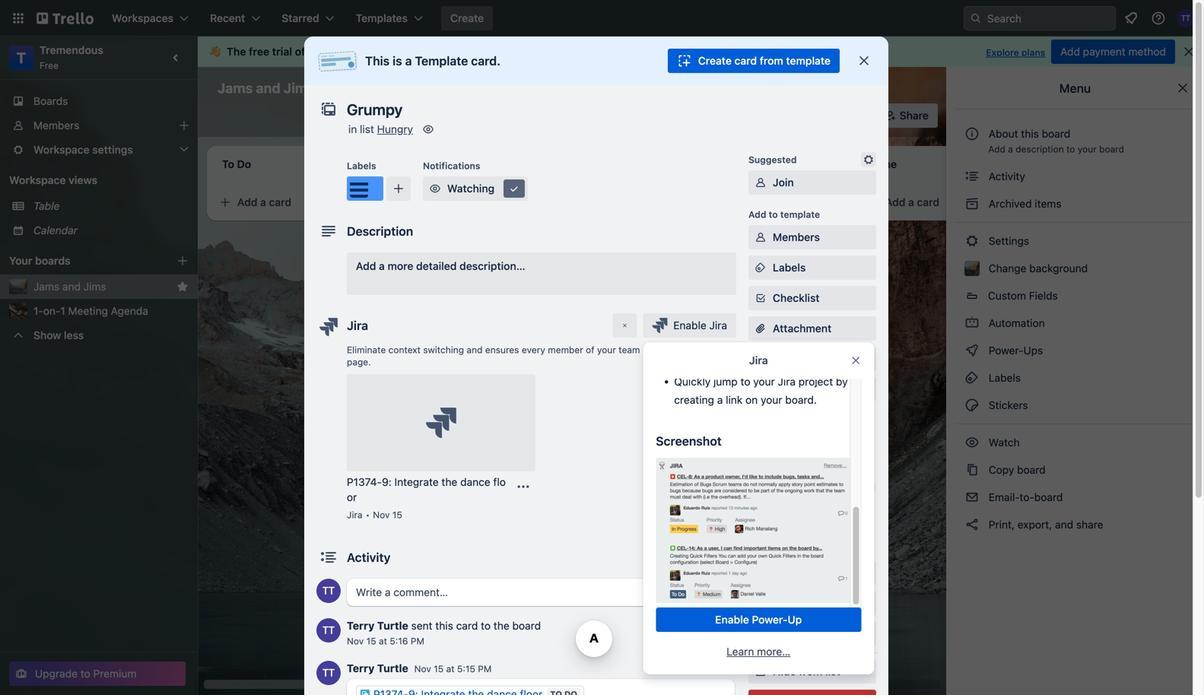 Task type: vqa. For each thing, say whether or not it's contained in the screenshot.
WORKSPACE ACTIONS MENU icon
no



Task type: describe. For each thing, give the bounding box(es) containing it.
0 horizontal spatial list
[[360, 123, 374, 135]]

add to template
[[749, 209, 821, 220]]

print, export, and share
[[986, 519, 1104, 531]]

archived items
[[986, 198, 1062, 210]]

0 horizontal spatial members link
[[0, 113, 198, 138]]

has
[[357, 45, 375, 58]]

jira up eliminate
[[347, 319, 368, 333]]

1 vertical spatial template
[[781, 209, 821, 220]]

hungry
[[377, 123, 413, 135]]

1 vertical spatial members
[[773, 231, 821, 244]]

create button
[[441, 6, 493, 30]]

print,
[[989, 519, 1015, 531]]

attachment
[[773, 322, 832, 335]]

0 vertical spatial labels
[[347, 161, 376, 171]]

board inside the copy board link
[[1018, 464, 1046, 476]]

open information menu image
[[1152, 11, 1167, 26]]

jira inside button
[[710, 319, 728, 332]]

screenshot
[[656, 434, 722, 449]]

15 inside terry turtle nov 15 at 5:15 pm
[[434, 664, 444, 675]]

upgrade
[[35, 668, 78, 680]]

sm image for print, export, and share 'link' on the right of the page
[[965, 518, 980, 533]]

details
[[691, 551, 726, 564]]

add power-ups link
[[749, 438, 877, 463]]

to inside about this board add a description to your board
[[1067, 144, 1076, 155]]

checklist
[[773, 292, 820, 304]]

2 horizontal spatial card
[[735, 54, 757, 67]]

template inside button
[[773, 628, 820, 641]]

description
[[1016, 144, 1065, 155]]

hide details link
[[656, 546, 735, 570]]

sm image for the 'watch' link on the bottom right of page
[[965, 435, 980, 451]]

items
[[1035, 198, 1062, 210]]

pm inside terry turtle sent this card to the board nov 15 at 5:16 pm
[[411, 636, 425, 647]]

color: blue, title: none image
[[347, 177, 384, 201]]

0 vertical spatial ups
[[1024, 344, 1044, 357]]

nov inside terry turtle nov 15 at 5:15 pm
[[415, 664, 431, 675]]

on inside quickly jump to your jira project by creating a link on your board.
[[746, 394, 758, 406]]

0 horizontal spatial ups
[[832, 444, 852, 457]]

1 horizontal spatial list
[[826, 666, 841, 678]]

share button
[[879, 104, 939, 128]]

0 horizontal spatial is
[[393, 54, 402, 68]]

to inside quickly jump to your jira project by creating a link on your board.
[[741, 376, 751, 388]]

add board image
[[177, 255, 189, 267]]

1 vertical spatial from
[[799, 666, 823, 678]]

turtle for nov
[[377, 663, 409, 675]]

1 vertical spatial jams
[[33, 280, 60, 293]]

1 horizontal spatial members link
[[749, 225, 877, 250]]

0 horizontal spatial labels link
[[749, 256, 877, 280]]

jira inside quickly jump to your jira project by creating a link on your board.
[[778, 376, 796, 388]]

is inside eliminate context switching and ensures every member of your team is always on the same page.
[[643, 345, 650, 355]]

turtle for sent
[[377, 620, 409, 633]]

p1374-
[[347, 476, 382, 489]]

for
[[412, 45, 427, 58]]

views
[[69, 174, 97, 186]]

explore plans button
[[987, 43, 1046, 62]]

settings link
[[956, 229, 1196, 253]]

about
[[989, 127, 1019, 140]]

up
[[788, 614, 803, 626]]

grumpy
[[438, 199, 477, 212]]

calendar link
[[33, 223, 189, 238]]

pm inside terry turtle nov 15 at 5:15 pm
[[478, 664, 492, 675]]

1 vertical spatial labels link
[[956, 366, 1196, 390]]

enable power-up
[[716, 614, 803, 626]]

jams inside the board name text box
[[218, 80, 253, 96]]

0 horizontal spatial card
[[269, 196, 292, 209]]

jira inside p1374-9: integrate the dance flo or jira • nov 15
[[347, 510, 363, 521]]

board up description
[[1043, 127, 1071, 140]]

customize views image
[[556, 81, 571, 96]]

enable power-up button
[[656, 608, 862, 633]]

jims inside the board name text box
[[284, 80, 315, 96]]

Write a comment text field
[[347, 579, 737, 607]]

terry turtle (terryturtle) image
[[317, 579, 341, 604]]

custom fields for menu
[[989, 290, 1059, 302]]

.
[[493, 45, 497, 58]]

add payment method
[[1061, 45, 1167, 58]]

boards
[[35, 255, 71, 267]]

fields for menu
[[1030, 290, 1059, 302]]

and inside 'link'
[[1056, 519, 1074, 531]]

nov inside p1374-9: integrate the dance flo or jira • nov 15
[[373, 510, 390, 521]]

your
[[9, 255, 32, 267]]

about this board add a description to your board
[[989, 127, 1125, 155]]

a inside about this board add a description to your board
[[1009, 144, 1014, 155]]

1 horizontal spatial tremendous
[[430, 45, 493, 58]]

menu
[[1060, 81, 1092, 96]]

board inside terry turtle sent this card to the board nov 15 at 5:16 pm
[[513, 620, 541, 633]]

custom for menu
[[989, 290, 1027, 302]]

terry turtle sent this card to the board nov 15 at 5:16 pm
[[347, 620, 541, 647]]

add power-ups
[[773, 444, 852, 457]]

background
[[1030, 262, 1089, 275]]

a inside button
[[260, 196, 266, 209]]

1 horizontal spatial labels
[[773, 261, 806, 274]]

watching button
[[423, 177, 528, 201]]

0 horizontal spatial tremendous
[[40, 44, 103, 56]]

this is a template card.
[[365, 54, 501, 68]]

tremendous link
[[40, 44, 103, 56]]

watch link
[[956, 431, 1196, 455]]

less
[[64, 329, 84, 342]]

quickly
[[675, 376, 711, 388]]

1 vertical spatial jams and jims
[[33, 280, 106, 293]]

dance
[[461, 476, 491, 489]]

upgrade to premium
[[35, 668, 137, 680]]

add for add a more detailed description…
[[356, 260, 376, 273]]

always
[[653, 345, 681, 355]]

jump
[[714, 376, 738, 388]]

meeting
[[68, 305, 108, 317]]

project
[[799, 376, 834, 388]]

settings
[[986, 235, 1030, 247]]

your left board.
[[761, 394, 783, 406]]

of inside eliminate context switching and ensures every member of your team is always on the same page.
[[586, 345, 595, 355]]

trial
[[272, 45, 292, 58]]

sent
[[411, 620, 433, 633]]

sm image inside template button
[[856, 627, 871, 642]]

9:
[[382, 476, 392, 489]]

15 inside p1374-9: integrate the dance flo or jira • nov 15
[[393, 510, 403, 521]]

sm image for checklist link
[[754, 291, 769, 306]]

power-ups link
[[956, 339, 1196, 363]]

actions
[[749, 546, 783, 556]]

every
[[522, 345, 546, 355]]

sm image for template button
[[754, 627, 769, 642]]

star or unstar board image
[[332, 82, 344, 94]]

1 vertical spatial 1
[[60, 305, 65, 317]]

change background link
[[956, 257, 1196, 281]]

learn
[[727, 646, 755, 658]]

hide from list link
[[749, 660, 877, 684]]

your inside about this board add a description to your board
[[1078, 144, 1097, 155]]

terry turtle nov 15 at 5:15 pm
[[347, 663, 492, 675]]

card.
[[471, 54, 501, 68]]

switching
[[424, 345, 464, 355]]

0 vertical spatial of
[[295, 45, 306, 58]]

link
[[726, 394, 743, 406]]

more
[[388, 260, 414, 273]]

stickers
[[986, 399, 1029, 412]]

power- for enable power-up
[[752, 614, 788, 626]]

terry for nov
[[347, 663, 375, 675]]

primary element
[[0, 0, 1205, 37]]

boards
[[33, 95, 68, 107]]

show less
[[33, 329, 84, 342]]

visible
[[439, 82, 472, 94]]

on inside eliminate context switching and ensures every member of your team is always on the same page.
[[684, 345, 695, 355]]

hungry link
[[377, 123, 413, 135]]

sm image for email-to-board "link"
[[965, 490, 980, 505]]

custom fields for add to template
[[773, 383, 845, 396]]

same
[[714, 345, 737, 355]]

and down 'your boards with 2 items' element
[[62, 280, 81, 293]]

change
[[989, 262, 1027, 275]]

0 horizontal spatial members
[[33, 119, 80, 132]]

sm image for settings link
[[965, 234, 980, 249]]

calendar
[[33, 224, 78, 237]]

checklist link
[[749, 286, 877, 311]]

0 horizontal spatial premium
[[93, 668, 137, 680]]



Task type: locate. For each thing, give the bounding box(es) containing it.
create for create
[[451, 12, 484, 24]]

labels link
[[749, 256, 877, 280], [956, 366, 1196, 390]]

1 vertical spatial create
[[699, 54, 732, 67]]

sm image for hide from list link
[[754, 665, 769, 680]]

labels up color: blue, title: none image at the top left
[[347, 161, 376, 171]]

copy up the up
[[773, 598, 799, 610]]

jims inside jams and jims link
[[84, 280, 106, 293]]

2 vertical spatial power-
[[752, 614, 788, 626]]

1 right '1-'
[[60, 305, 65, 317]]

0 horizontal spatial template
[[415, 54, 468, 68]]

wave image
[[210, 45, 221, 59]]

sm image inside watching button
[[428, 181, 443, 196]]

archived
[[989, 198, 1033, 210]]

custom fields button for add to template
[[749, 382, 877, 397]]

sm image inside join link
[[754, 175, 769, 190]]

pm down sent on the bottom of the page
[[411, 636, 425, 647]]

0 vertical spatial custom
[[989, 290, 1027, 302]]

0 vertical spatial activity
[[986, 170, 1026, 183]]

workspace for workspace views
[[9, 174, 66, 186]]

the inside terry turtle sent this card to the board nov 15 at 5:16 pm
[[494, 620, 510, 633]]

share
[[1077, 519, 1104, 531]]

add inside about this board add a description to your board
[[989, 144, 1006, 155]]

0 horizontal spatial labels
[[347, 161, 376, 171]]

1 horizontal spatial jims
[[284, 80, 315, 96]]

add for add power-ups
[[773, 444, 793, 457]]

search image
[[970, 12, 983, 24]]

sm image for join link
[[754, 175, 769, 190]]

sm image inside automation link
[[965, 316, 980, 331]]

workspace down 'this is a template card.' at the left top
[[380, 82, 437, 94]]

this inside about this board add a description to your board
[[1022, 127, 1040, 140]]

custom fields button up automation link
[[956, 284, 1196, 308]]

create card from template
[[699, 54, 831, 67]]

table
[[33, 200, 60, 212]]

ups down automation link
[[1024, 344, 1044, 357]]

board link
[[484, 76, 549, 100]]

1 vertical spatial labels
[[773, 261, 806, 274]]

a
[[405, 54, 412, 68], [1009, 144, 1014, 155], [260, 196, 266, 209], [379, 260, 385, 273], [718, 394, 723, 406]]

fields
[[1030, 290, 1059, 302], [815, 383, 845, 396]]

workspace visible
[[380, 82, 472, 94]]

jims left star or unstar board icon
[[284, 80, 315, 96]]

0 vertical spatial the
[[697, 345, 711, 355]]

0 horizontal spatial from
[[760, 54, 784, 67]]

cover image
[[754, 352, 769, 367]]

0 horizontal spatial on
[[684, 345, 695, 355]]

1 horizontal spatial jams
[[218, 80, 253, 96]]

export,
[[1018, 519, 1053, 531]]

your down cover image
[[754, 376, 775, 388]]

this up description
[[1022, 127, 1040, 140]]

premium left has
[[308, 45, 354, 58]]

1 vertical spatial turtle
[[377, 663, 409, 675]]

board
[[1043, 127, 1071, 140], [1100, 144, 1125, 155], [1018, 464, 1046, 476], [1035, 491, 1064, 504], [513, 620, 541, 633]]

0 vertical spatial is
[[393, 54, 402, 68]]

custom fields
[[989, 290, 1059, 302], [773, 383, 845, 396]]

jams and jims down 'your boards with 2 items' element
[[33, 280, 106, 293]]

terry inside terry turtle sent this card to the board nov 15 at 5:16 pm
[[347, 620, 375, 633]]

starred icon image
[[177, 281, 189, 293]]

2 horizontal spatial power-
[[989, 344, 1024, 357]]

watching
[[448, 182, 495, 195]]

jira
[[347, 319, 368, 333], [710, 319, 728, 332], [750, 354, 769, 367], [778, 376, 796, 388], [347, 510, 363, 521]]

tremendous
[[40, 44, 103, 56], [430, 45, 493, 58]]

1 horizontal spatial on
[[746, 394, 758, 406]]

on right link
[[746, 394, 758, 406]]

1 horizontal spatial automation
[[986, 317, 1046, 330]]

fields down change background
[[1030, 290, 1059, 302]]

table link
[[33, 199, 189, 214]]

activity up the archived
[[986, 170, 1026, 183]]

jims
[[284, 80, 315, 96], [84, 280, 106, 293]]

1 horizontal spatial at
[[446, 664, 455, 675]]

members down add to template
[[773, 231, 821, 244]]

jira up board.
[[778, 376, 796, 388]]

pm right 5:15
[[478, 664, 492, 675]]

your left team
[[598, 345, 616, 355]]

None text field
[[339, 96, 842, 123]]

power- down board.
[[796, 444, 832, 457]]

context
[[389, 345, 421, 355]]

sm image inside checklist link
[[754, 291, 769, 306]]

ups
[[1024, 344, 1044, 357], [832, 444, 852, 457]]

2 vertical spatial labels
[[986, 372, 1022, 384]]

jams and jims inside the board name text box
[[218, 80, 315, 96]]

1 vertical spatial is
[[643, 345, 650, 355]]

your
[[1078, 144, 1097, 155], [598, 345, 616, 355], [754, 376, 775, 388], [761, 394, 783, 406]]

add
[[1061, 45, 1081, 58], [989, 144, 1006, 155], [237, 196, 258, 209], [749, 209, 767, 220], [356, 260, 376, 273], [773, 444, 793, 457]]

plans
[[1022, 47, 1046, 58]]

the inside eliminate context switching and ensures every member of your team is always on the same page.
[[697, 345, 711, 355]]

power- for add power-ups
[[796, 444, 832, 457]]

workspace up table
[[9, 174, 66, 186]]

0 horizontal spatial hide
[[665, 551, 689, 564]]

0 vertical spatial power-
[[989, 344, 1024, 357]]

copy for copy
[[773, 598, 799, 610]]

0 vertical spatial 1
[[457, 241, 461, 252]]

1 horizontal spatial custom fields
[[989, 290, 1059, 302]]

jams down the
[[218, 80, 253, 96]]

enable inside button
[[674, 319, 707, 332]]

sm image inside power-ups link
[[965, 343, 980, 359]]

list right in
[[360, 123, 374, 135]]

0 vertical spatial automation
[[986, 317, 1046, 330]]

enable for enable power-up
[[716, 614, 750, 626]]

workspace for workspace visible
[[380, 82, 437, 94]]

notifications
[[423, 161, 481, 171]]

members link down add to template
[[749, 225, 877, 250]]

0 vertical spatial terry
[[347, 620, 375, 633]]

suggested
[[749, 155, 797, 165]]

automation up power-ups on the right of the page
[[986, 317, 1046, 330]]

0 vertical spatial jims
[[284, 80, 315, 96]]

custom left by
[[773, 383, 812, 396]]

1 vertical spatial nov
[[347, 636, 364, 647]]

add for add a card
[[237, 196, 258, 209]]

1 vertical spatial 15
[[367, 636, 376, 647]]

back to home image
[[37, 6, 94, 30]]

hide left details
[[665, 551, 689, 564]]

1 vertical spatial activity
[[347, 551, 391, 565]]

the left same at the right of page
[[697, 345, 711, 355]]

the down write a comment text box
[[494, 620, 510, 633]]

0 horizontal spatial fields
[[815, 383, 845, 396]]

copy board link
[[956, 458, 1196, 483]]

method
[[1129, 45, 1167, 58]]

create inside primary element
[[451, 12, 484, 24]]

sm image inside activity link
[[965, 169, 980, 184]]

jams
[[218, 80, 253, 96], [33, 280, 60, 293]]

activity link
[[956, 164, 1196, 189]]

1 horizontal spatial custom fields button
[[956, 284, 1196, 308]]

to right jump
[[741, 376, 751, 388]]

t
[[17, 49, 26, 67]]

the
[[227, 45, 246, 58]]

power- inside button
[[752, 614, 788, 626]]

1 vertical spatial ups
[[832, 444, 852, 457]]

Board name text field
[[210, 76, 323, 100]]

to inside terry turtle sent this card to the board nov 15 at 5:16 pm
[[481, 620, 491, 633]]

1 horizontal spatial is
[[643, 345, 650, 355]]

0 notifications image
[[1123, 9, 1141, 27]]

and inside the board name text box
[[256, 80, 281, 96]]

1 vertical spatial premium
[[93, 668, 137, 680]]

attachment button
[[749, 317, 877, 341]]

0 vertical spatial enable
[[674, 319, 707, 332]]

2 vertical spatial card
[[456, 620, 478, 633]]

to-
[[1020, 491, 1035, 504]]

1 vertical spatial jims
[[84, 280, 106, 293]]

1 vertical spatial custom fields button
[[749, 382, 877, 397]]

workspace visible button
[[353, 76, 481, 100]]

at left 5:16
[[379, 636, 387, 647]]

•
[[366, 510, 370, 521]]

0 vertical spatial from
[[760, 54, 784, 67]]

show less button
[[0, 323, 198, 348]]

hide for hide details
[[665, 551, 689, 564]]

1 horizontal spatial custom
[[989, 290, 1027, 302]]

nov left 5:16
[[347, 636, 364, 647]]

0 vertical spatial template
[[787, 54, 831, 67]]

nov right •
[[373, 510, 390, 521]]

your up activity link
[[1078, 144, 1097, 155]]

2 vertical spatial nov
[[415, 664, 431, 675]]

automation down add power-ups
[[749, 483, 801, 494]]

0 horizontal spatial nov
[[347, 636, 364, 647]]

nov
[[373, 510, 390, 521], [347, 636, 364, 647], [415, 664, 431, 675]]

the inside p1374-9: integrate the dance flo or jira • nov 15
[[442, 476, 458, 489]]

sm image
[[672, 104, 693, 125], [421, 122, 436, 137], [965, 169, 980, 184], [754, 175, 769, 190], [428, 181, 443, 196], [754, 230, 769, 245], [965, 234, 980, 249], [754, 291, 769, 306], [965, 371, 980, 386], [965, 398, 980, 413], [965, 435, 980, 451], [965, 490, 980, 505], [965, 518, 980, 533], [754, 627, 769, 642], [754, 665, 769, 680]]

board down write a comment text box
[[513, 620, 541, 633]]

enable
[[674, 319, 707, 332], [716, 614, 750, 626]]

0 vertical spatial on
[[684, 345, 695, 355]]

0 horizontal spatial custom fields
[[773, 383, 845, 396]]

15 inside terry turtle sent this card to the board nov 15 at 5:16 pm
[[367, 636, 376, 647]]

custom fields button down cover image
[[749, 382, 877, 397]]

by
[[837, 376, 848, 388]]

Search field
[[983, 7, 1116, 30]]

15 left 5:15
[[434, 664, 444, 675]]

sm image inside email-to-board "link"
[[965, 490, 980, 505]]

board up activity link
[[1100, 144, 1125, 155]]

create card from template button
[[668, 49, 840, 73]]

sm image inside the copy board link
[[965, 463, 980, 478]]

upgrade to premium link
[[9, 662, 186, 687]]

1 vertical spatial card
[[269, 196, 292, 209]]

p1374-9: integrate the dance floor image
[[426, 408, 457, 438]]

description
[[347, 224, 413, 239]]

learn more… link
[[727, 646, 791, 658]]

pm
[[411, 636, 425, 647], [478, 664, 492, 675]]

sm image
[[862, 152, 877, 167], [507, 181, 522, 196], [965, 196, 980, 212], [754, 260, 769, 276], [965, 316, 980, 331], [965, 343, 980, 359], [965, 463, 980, 478], [754, 597, 769, 612], [856, 627, 871, 642]]

create from template… image
[[390, 196, 402, 209]]

turtle inside terry turtle sent this card to the board nov 15 at 5:16 pm
[[377, 620, 409, 633]]

add for add payment method
[[1061, 45, 1081, 58]]

1 vertical spatial fields
[[815, 383, 845, 396]]

copy up 'email-'
[[989, 464, 1015, 476]]

to up activity link
[[1067, 144, 1076, 155]]

at inside terry turtle sent this card to the board nov 15 at 5:16 pm
[[379, 636, 387, 647]]

nov 15 at 5:15 pm link
[[415, 664, 492, 675]]

1 vertical spatial terry
[[347, 663, 375, 675]]

1 horizontal spatial 15
[[393, 510, 403, 521]]

banner
[[198, 37, 1205, 67]]

sm image inside settings link
[[965, 234, 980, 249]]

of right member
[[586, 345, 595, 355]]

turtle up 5:16
[[377, 620, 409, 633]]

nov inside terry turtle sent this card to the board nov 15 at 5:16 pm
[[347, 636, 364, 647]]

workspace inside workspace visible button
[[380, 82, 437, 94]]

jams and jims down free
[[218, 80, 315, 96]]

list
[[360, 123, 374, 135], [826, 666, 841, 678]]

add a more detailed description… link
[[347, 253, 737, 295]]

1 vertical spatial list
[[826, 666, 841, 678]]

at
[[379, 636, 387, 647], [446, 664, 455, 675]]

5:16
[[390, 636, 408, 647]]

1 vertical spatial automation
[[749, 483, 801, 494]]

1-on-1 meeting agenda
[[33, 305, 148, 317]]

labels up stickers
[[986, 372, 1022, 384]]

grumpy link
[[438, 198, 615, 213]]

back of card jira section image
[[656, 458, 850, 604]]

1 horizontal spatial labels link
[[956, 366, 1196, 390]]

enable up always
[[674, 319, 707, 332]]

0 horizontal spatial custom
[[773, 383, 812, 396]]

at inside terry turtle nov 15 at 5:15 pm
[[446, 664, 455, 675]]

labels
[[347, 161, 376, 171], [773, 261, 806, 274], [986, 372, 1022, 384]]

2 vertical spatial the
[[494, 620, 510, 633]]

template down the up
[[773, 628, 820, 641]]

copy for copy board
[[989, 464, 1015, 476]]

list down template button
[[826, 666, 841, 678]]

a inside quickly jump to your jira project by creating a link on your board.
[[718, 394, 723, 406]]

in list hungry
[[349, 123, 413, 135]]

board inside email-to-board "link"
[[1035, 491, 1064, 504]]

1 vertical spatial pm
[[478, 664, 492, 675]]

color: blue, title: none image
[[438, 189, 469, 195]]

join
[[773, 176, 794, 189]]

2 horizontal spatial 15
[[434, 664, 444, 675]]

custom down change
[[989, 290, 1027, 302]]

0 vertical spatial hide
[[665, 551, 689, 564]]

to up nov 15 at 5:15 pm 'link'
[[481, 620, 491, 633]]

sm image inside the 'watch' link
[[965, 435, 980, 451]]

tremendous up free
[[40, 44, 103, 56]]

sm image for watching button
[[428, 181, 443, 196]]

at left 5:15
[[446, 664, 455, 675]]

enable for enable jira
[[674, 319, 707, 332]]

sm image for stickers link
[[965, 398, 980, 413]]

premium right upgrade
[[93, 668, 137, 680]]

turtle down 5:16
[[377, 663, 409, 675]]

labels up checklist
[[773, 261, 806, 274]]

add a card button
[[213, 190, 384, 215]]

automation link
[[956, 311, 1196, 336]]

1 horizontal spatial ups
[[1024, 344, 1044, 357]]

labels link down power-ups link
[[956, 366, 1196, 390]]

jira up quickly jump to your jira project by creating a link on your board.
[[750, 354, 769, 367]]

board up print, export, and share
[[1035, 491, 1064, 504]]

on
[[684, 345, 695, 355], [746, 394, 758, 406]]

tremendous down create button
[[430, 45, 493, 58]]

enable inside button
[[716, 614, 750, 626]]

1 horizontal spatial pm
[[478, 664, 492, 675]]

1 horizontal spatial 1
[[457, 241, 461, 252]]

email-to-board
[[986, 491, 1064, 504]]

1 vertical spatial custom fields
[[773, 383, 845, 396]]

to right upgrade
[[81, 668, 90, 680]]

👋 the free trial of premium has ended for tremendous .
[[210, 45, 497, 58]]

automation
[[986, 317, 1046, 330], [749, 483, 801, 494]]

1 horizontal spatial nov
[[373, 510, 390, 521]]

1 horizontal spatial jams and jims
[[218, 80, 315, 96]]

add for add to template
[[749, 209, 767, 220]]

jira up same at the right of page
[[710, 319, 728, 332]]

this right sent on the bottom of the page
[[436, 620, 454, 633]]

card inside terry turtle sent this card to the board nov 15 at 5:16 pm
[[456, 620, 478, 633]]

stickers link
[[956, 394, 1196, 418]]

1 horizontal spatial premium
[[308, 45, 354, 58]]

and inside eliminate context switching and ensures every member of your team is always on the same page.
[[467, 345, 483, 355]]

15 left 5:16
[[367, 636, 376, 647]]

archived items link
[[956, 192, 1196, 216]]

fields for add to template
[[815, 383, 845, 396]]

nov down terry turtle sent this card to the board nov 15 at 5:16 pm
[[415, 664, 431, 675]]

power- up "more…"
[[752, 614, 788, 626]]

members link down boards on the left of the page
[[0, 113, 198, 138]]

sm image inside template button
[[754, 627, 769, 642]]

enable up learn
[[716, 614, 750, 626]]

0 vertical spatial create
[[451, 12, 484, 24]]

jira left •
[[347, 510, 363, 521]]

this
[[365, 54, 390, 68]]

detailed
[[416, 260, 457, 273]]

2 turtle from the top
[[377, 663, 409, 675]]

this inside terry turtle sent this card to the board nov 15 at 5:16 pm
[[436, 620, 454, 633]]

on right always
[[684, 345, 695, 355]]

sm image inside print, export, and share 'link'
[[965, 518, 980, 533]]

terry for sent
[[347, 620, 375, 633]]

1 vertical spatial the
[[442, 476, 458, 489]]

your boards
[[9, 255, 71, 267]]

is right team
[[643, 345, 650, 355]]

0 vertical spatial custom fields button
[[956, 284, 1196, 308]]

hide for hide from list
[[773, 666, 797, 678]]

creating
[[675, 394, 715, 406]]

hide down "more…"
[[773, 666, 797, 678]]

sm image for activity link
[[965, 169, 980, 184]]

and left share
[[1056, 519, 1074, 531]]

1 horizontal spatial template
[[773, 628, 820, 641]]

sm image inside watching button
[[507, 181, 522, 196]]

terry down nov 15 at 5:16 pm link
[[347, 663, 375, 675]]

1 vertical spatial hide
[[773, 666, 797, 678]]

and left ensures
[[467, 345, 483, 355]]

description…
[[460, 260, 526, 273]]

👋
[[210, 45, 221, 58]]

members down boards on the left of the page
[[33, 119, 80, 132]]

1 vertical spatial this
[[436, 620, 454, 633]]

0 vertical spatial premium
[[308, 45, 354, 58]]

your boards with 2 items element
[[9, 252, 154, 270]]

jams up the on-
[[33, 280, 60, 293]]

1 horizontal spatial activity
[[986, 170, 1026, 183]]

0 horizontal spatial jams and jims
[[33, 280, 106, 293]]

tremendous free
[[40, 44, 103, 71]]

1 horizontal spatial enable
[[716, 614, 750, 626]]

0 horizontal spatial at
[[379, 636, 387, 647]]

labels link up checklist link
[[749, 256, 877, 280]]

1 turtle from the top
[[377, 620, 409, 633]]

your inside eliminate context switching and ensures every member of your team is always on the same page.
[[598, 345, 616, 355]]

agenda
[[111, 305, 148, 317]]

sm image inside archived items link
[[965, 196, 980, 212]]

print, export, and share link
[[956, 513, 1196, 537]]

create for create card from template
[[699, 54, 732, 67]]

0 vertical spatial members link
[[0, 113, 198, 138]]

ups down by
[[832, 444, 852, 457]]

learn more…
[[727, 646, 791, 658]]

from inside button
[[760, 54, 784, 67]]

the left dance
[[442, 476, 458, 489]]

to down join
[[769, 209, 778, 220]]

explore plans
[[987, 47, 1046, 58]]

sm image inside copy link
[[754, 597, 769, 612]]

terry turtle (terryturtle) image
[[1178, 9, 1196, 27], [833, 105, 855, 126], [317, 619, 341, 643], [317, 661, 341, 686]]

1 up "add a more detailed description…"
[[457, 241, 461, 252]]

copy link
[[749, 592, 877, 617]]

to
[[1067, 144, 1076, 155], [769, 209, 778, 220], [741, 376, 751, 388], [481, 620, 491, 633], [81, 668, 90, 680]]

template up visible
[[415, 54, 468, 68]]

1 horizontal spatial copy
[[989, 464, 1015, 476]]

payment
[[1084, 45, 1126, 58]]

template inside button
[[787, 54, 831, 67]]

1 vertical spatial custom
[[773, 383, 812, 396]]

custom fields button for menu
[[956, 284, 1196, 308]]

board up the to-
[[1018, 464, 1046, 476]]

sm image inside stickers link
[[965, 398, 980, 413]]

1 horizontal spatial from
[[799, 666, 823, 678]]

fields down attachment button
[[815, 383, 845, 396]]

1 vertical spatial template
[[773, 628, 820, 641]]

0 vertical spatial at
[[379, 636, 387, 647]]

workspace views
[[9, 174, 97, 186]]

sm image inside hide from list link
[[754, 665, 769, 680]]

is right "this"
[[393, 54, 402, 68]]

2 terry from the top
[[347, 663, 375, 675]]

2 horizontal spatial the
[[697, 345, 711, 355]]

0 horizontal spatial automation
[[749, 483, 801, 494]]

1 terry from the top
[[347, 620, 375, 633]]

change background
[[986, 262, 1089, 275]]

1-on-1 meeting agenda link
[[33, 304, 189, 319]]

from
[[760, 54, 784, 67], [799, 666, 823, 678]]

custom for add to template
[[773, 383, 812, 396]]

and down free
[[256, 80, 281, 96]]

15 right •
[[393, 510, 403, 521]]

of right trial
[[295, 45, 306, 58]]

card
[[735, 54, 757, 67], [269, 196, 292, 209], [456, 620, 478, 633]]

banner containing 👋
[[198, 37, 1205, 67]]

quickly jump to your jira project by creating a link on your board.
[[675, 376, 848, 406]]

activity down •
[[347, 551, 391, 565]]

workspace
[[380, 82, 437, 94], [9, 174, 66, 186]]

0 horizontal spatial power-
[[752, 614, 788, 626]]

1 vertical spatial of
[[586, 345, 595, 355]]

power- up stickers
[[989, 344, 1024, 357]]

power-ups
[[986, 344, 1047, 357]]

ended
[[378, 45, 410, 58]]

terry up nov 15 at 5:16 pm link
[[347, 620, 375, 633]]

free
[[249, 45, 270, 58]]

jims up 1-on-1 meeting agenda
[[84, 280, 106, 293]]



